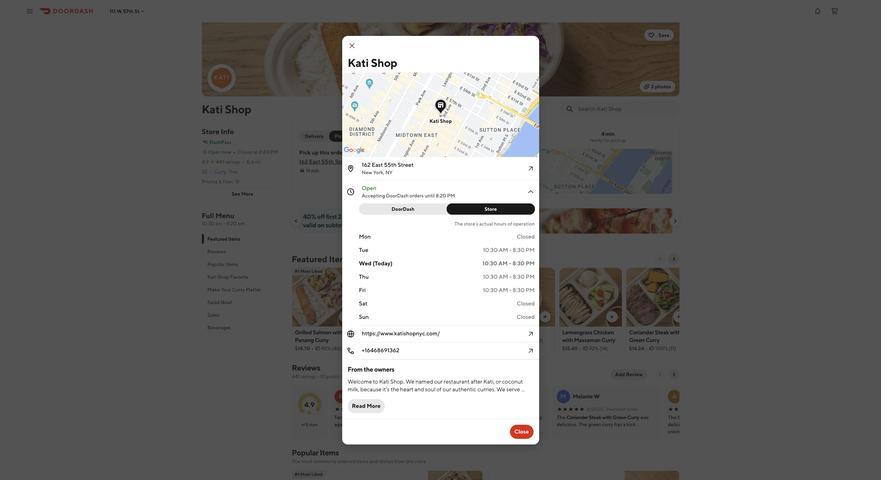 Task type: vqa. For each thing, say whether or not it's contained in the screenshot.
Commonly
yes



Task type: locate. For each thing, give the bounding box(es) containing it.
east up york, in the left of the page
[[372, 161, 383, 168]]

1 $11.02 from the left
[[362, 338, 377, 344]]

1 horizontal spatial popular
[[292, 448, 319, 457]]

- for wed (today)
[[509, 260, 512, 267]]

am for wed (today)
[[499, 260, 508, 267]]

(40)
[[332, 346, 342, 351]]

with inside 'grilled salmon with panang curry'
[[333, 329, 344, 336]]

reviews
[[208, 249, 226, 255], [292, 363, 320, 372]]

powered by google image up 'accepting'
[[360, 184, 381, 191]]

with inside coriander steak with green curry "button"
[[603, 415, 612, 420]]

1 horizontal spatial the
[[455, 221, 463, 227]]

$11.02 down massaman curry
[[429, 338, 443, 344]]

3 add item to cart image from the left
[[676, 314, 682, 320]]

featured items down am
[[208, 236, 240, 242]]

0 vertical spatial salmon
[[313, 329, 332, 336]]

steak inside "button"
[[590, 415, 602, 420]]

1 #1 most liked from the top
[[295, 269, 323, 274]]

reviews inside button
[[208, 249, 226, 255]]

0 vertical spatial store
[[202, 127, 220, 136]]

shop inside button
[[218, 274, 229, 280]]

1 add item to cart image from the left
[[342, 314, 348, 320]]

up right pick
[[312, 149, 319, 156]]

liked for 92% (40)
[[312, 269, 323, 274]]

• down massaman curry
[[445, 338, 447, 344]]

with
[[398, 213, 410, 220], [333, 329, 344, 336], [671, 329, 681, 336], [563, 337, 574, 344], [603, 415, 612, 420], [711, 415, 720, 420], [492, 429, 502, 434]]

off up on
[[317, 213, 325, 220]]

10:30 am - 8:30 pm for thu
[[483, 273, 535, 280]]

1 horizontal spatial $11.02
[[429, 338, 443, 344]]

orders inside 40% off first 2 orders up to $10 off with 40welcome, valid on subtotals $15
[[343, 213, 361, 220]]

2 8:30 from the top
[[513, 260, 525, 267]]

1 vertical spatial steak
[[590, 415, 602, 420]]

• left 10
[[317, 374, 319, 379]]

2 $11.02 from the left
[[429, 338, 443, 344]]

0 vertical spatial #1 most liked
[[295, 269, 323, 274]]

4.9 up of 5 stars
[[305, 400, 315, 409]]

DoorDash button
[[359, 203, 452, 215]]

0 vertical spatial reviews
[[208, 249, 226, 255]]

salmon inside button
[[694, 415, 710, 420]]

featured down am
[[208, 236, 227, 242]]

more for read more
[[367, 403, 381, 409]]

read more
[[352, 403, 381, 409]]

1 horizontal spatial up
[[362, 213, 369, 220]]

orders left until
[[410, 193, 424, 198]]

the store's actual hours of operation
[[455, 221, 535, 227]]

0 horizontal spatial featured items
[[208, 236, 240, 242]]

order
[[331, 149, 345, 156]]

pm inside open accepting doordash orders until 8:20 pm
[[448, 193, 455, 198]]

most down 'featured items' heading
[[301, 269, 311, 274]]

1 horizontal spatial coriander
[[630, 329, 654, 336]]

1 #1 from the top
[[295, 269, 300, 274]]

wed
[[359, 260, 372, 267]]

• doordash order up coriander steak with green curry "button"
[[604, 407, 639, 412]]

3 closed from the top
[[517, 313, 535, 320]]

chicken up (14)
[[594, 329, 614, 336]]

coriander steak with green curry up 100% (11)
[[630, 329, 681, 344]]

w for melanie
[[594, 393, 600, 400]]

$11.02 left click item image
[[496, 338, 510, 344]]

popular up kati shop favorite
[[208, 262, 225, 267]]

lemongrass chicken with massaman curry image
[[560, 268, 622, 327]]

2 left photos
[[652, 84, 655, 89]]

of left 5
[[301, 422, 305, 427]]

0 horizontal spatial panang
[[295, 337, 314, 344]]

closed for mon
[[517, 233, 535, 240]]

1 vertical spatial 2
[[338, 213, 342, 220]]

pm for wed (today)
[[526, 260, 535, 267]]

street inside pick up this order at: 162 east 55th street
[[335, 158, 351, 165]]

111
[[110, 8, 116, 14]]

1 vertical spatial grilled salmon with panang curry image
[[428, 471, 483, 480]]

steak down 12/27/22
[[590, 415, 602, 420]]

8:20 right at
[[259, 149, 270, 155]]

1 horizontal spatial grilled salmon with panang curry
[[678, 415, 751, 420]]

chicken for kati
[[473, 429, 491, 434]]

salad bowl
[[208, 300, 232, 305]]

doordash inside open accepting doordash orders until 8:20 pm
[[386, 193, 409, 198]]

2 • doordash order from the left
[[604, 407, 639, 412]]

kati shop favorite button
[[202, 271, 284, 283]]

0 vertical spatial 4.9
[[202, 159, 209, 165]]

curry
[[232, 287, 245, 293], [382, 329, 396, 336], [456, 329, 470, 336], [315, 337, 329, 344], [602, 337, 616, 344], [646, 337, 660, 344], [628, 415, 640, 420], [739, 415, 751, 420]]

8:20 for open
[[436, 193, 447, 198]]

reviews for reviews
[[208, 249, 226, 255]]

kati
[[348, 56, 369, 69], [202, 102, 223, 116], [430, 118, 439, 124], [430, 118, 439, 124], [208, 274, 217, 280], [502, 429, 511, 434]]

popular up most at the left bottom
[[292, 448, 319, 457]]

0 vertical spatial steak
[[655, 329, 670, 336]]

ratings down reviews link
[[301, 374, 316, 379]]

• right $$
[[210, 169, 212, 175]]

0 horizontal spatial east
[[309, 158, 321, 165]]

add item to cart image for 92% (40)
[[342, 314, 348, 320]]

3 click item image from the top
[[527, 347, 535, 355]]

1 horizontal spatial 162
[[362, 161, 371, 168]]

min right 11 in the top left of the page
[[311, 168, 320, 174]]

$14.70
[[295, 346, 310, 351]]

4 8:30 from the top
[[513, 287, 525, 293]]

0 vertical spatial lemongrass
[[563, 329, 593, 336]]

reviews up 10
[[292, 363, 320, 372]]

salmon inside 'grilled salmon with panang curry'
[[313, 329, 332, 336]]

1 vertical spatial ratings
[[301, 374, 316, 379]]

ratings up thai
[[225, 159, 240, 165]]

more right see
[[241, 191, 254, 197]]

4.9 up $$
[[202, 159, 209, 165]]

for
[[604, 137, 610, 143]]

lemongrass inside button
[[446, 429, 472, 434]]

store info
[[202, 127, 234, 136]]

popular inside button
[[208, 262, 225, 267]]

group
[[366, 133, 381, 139]]

close kati shop image
[[348, 41, 356, 50]]

1 horizontal spatial lemongrass
[[563, 329, 593, 336]]

0 vertical spatial coriander
[[630, 329, 654, 336]]

1 vertical spatial w
[[594, 393, 600, 400]]

92% left (14)
[[589, 346, 599, 351]]

open now
[[208, 149, 231, 155]]

0 vertical spatial closed
[[517, 233, 535, 240]]

w up 12/27/22
[[594, 393, 600, 400]]

0 horizontal spatial steak
[[590, 415, 602, 420]]

8:20 right until
[[436, 193, 447, 198]]

8:20 inside open accepting doordash orders until 8:20 pm
[[436, 193, 447, 198]]

8:20 left pm
[[227, 221, 237, 226]]

$11.02 for massaman
[[429, 338, 443, 344]]

1 vertical spatial this
[[406, 459, 414, 464]]

massaman up 100% (23)
[[429, 329, 455, 336]]

1 horizontal spatial steak
[[655, 329, 670, 336]]

store for store
[[485, 206, 497, 212]]

• doordash order for m
[[604, 407, 639, 412]]

1 vertical spatial panang
[[295, 337, 314, 344]]

2 inside button
[[652, 84, 655, 89]]

most down most at the left bottom
[[301, 472, 311, 477]]

0 horizontal spatial previous button of carousel image
[[293, 218, 299, 224]]

441 down reviews link
[[292, 374, 300, 379]]

grilled salmon with panang curry button
[[678, 414, 751, 421]]

kati shop
[[348, 56, 398, 69], [202, 102, 252, 116], [430, 118, 452, 124], [430, 118, 452, 124]]

kati shop image
[[202, 23, 680, 96], [208, 65, 235, 92]]

11 min
[[306, 168, 320, 174]]

92% (14)
[[589, 346, 608, 351]]

2 #1 from the top
[[295, 472, 300, 477]]

1 horizontal spatial (19)
[[535, 338, 543, 344]]

1 horizontal spatial chicken
[[594, 329, 614, 336]]

up inside 40% off first 2 orders up to $10 off with 40welcome, valid on subtotals $15
[[362, 213, 369, 220]]

100% for massaman curry
[[455, 338, 467, 344]]

• closes at 8:20 pm
[[234, 149, 278, 155]]

liked down 'featured items' heading
[[312, 269, 323, 274]]

coriander down 12/27/22
[[567, 415, 589, 420]]

0 horizontal spatial 2
[[338, 213, 342, 220]]

on
[[318, 221, 325, 229]]

1 (19) from the left
[[401, 338, 410, 344]]

2 vertical spatial click item image
[[527, 347, 535, 355]]

4.9
[[202, 159, 209, 165], [305, 400, 315, 409]]

0 horizontal spatial 4.9
[[202, 159, 209, 165]]

#1 most liked down most at the left bottom
[[295, 472, 323, 477]]

0 horizontal spatial lemongrass
[[446, 429, 472, 434]]

1 vertical spatial up
[[362, 213, 369, 220]]

reviews up popular items
[[208, 249, 226, 255]]

$15
[[353, 221, 362, 229]]

with inside 40% off first 2 orders up to $10 off with 40welcome, valid on subtotals $15
[[398, 213, 410, 220]]

0 horizontal spatial coriander
[[567, 415, 589, 420]]

closed for sat
[[517, 300, 535, 307]]

thai
[[228, 169, 238, 175]]

#1 most liked for rightmost grilled salmon with panang curry image
[[295, 472, 323, 477]]

min right 4
[[606, 131, 615, 137]]

0 horizontal spatial salmon
[[313, 329, 332, 336]]

the
[[455, 221, 463, 227], [292, 459, 300, 464]]

with inside coriander steak with green curry
[[671, 329, 681, 336]]

(23)
[[468, 338, 477, 344]]

1 vertical spatial click item image
[[527, 187, 535, 196]]

1 vertical spatial coriander
[[567, 415, 589, 420]]

0 horizontal spatial store
[[202, 127, 220, 136]]

hour options option group
[[359, 203, 535, 215]]

441 up $$ • curry, thai
[[216, 159, 224, 165]]

this inside the popular items the most commonly ordered items and dishes from this store
[[406, 459, 414, 464]]

reviews inside reviews 441 ratings • 10 public reviews
[[292, 363, 320, 372]]

0 vertical spatial panang
[[362, 329, 381, 336]]

off right $10
[[389, 213, 397, 220]]

0 horizontal spatial off
[[317, 213, 325, 220]]

Store button
[[447, 203, 535, 215]]

1 vertical spatial store
[[485, 206, 497, 212]]

your
[[221, 287, 231, 293]]

2 closed from the top
[[517, 300, 535, 307]]

store up the store's actual hours of operation on the right top of page
[[485, 206, 497, 212]]

massaman up 92% (14)
[[575, 337, 601, 344]]

powered by google image down pickup radio
[[344, 147, 365, 154]]

popular inside the popular items the most commonly ordered items and dishes from this store
[[292, 448, 319, 457]]

0 vertical spatial grilled salmon with panang curry
[[295, 329, 344, 344]]

55th down order
[[322, 158, 334, 165]]

162 east 55th street new york, ny
[[362, 161, 414, 175]]

1 vertical spatial lemongrass
[[446, 429, 472, 434]]

coriander steak with green curry down 12/27/22
[[567, 415, 640, 420]]

lemongrass inside lemongrass chicken with massaman curry
[[563, 329, 593, 336]]

items inside the popular items the most commonly ordered items and dishes from this store
[[320, 448, 339, 457]]

lemongrass chicken with massaman curry
[[563, 329, 616, 344]]

items left wed
[[329, 254, 351, 264]]

• doordash order right 11/7/23
[[379, 407, 413, 412]]

coriander inside "button"
[[567, 415, 589, 420]]

east inside 162 east 55th street new york, ny
[[372, 161, 383, 168]]

orders inside open accepting doordash orders until 8:20 pm
[[410, 193, 424, 198]]

east up 11 min at the top left of the page
[[309, 158, 321, 165]]

commonly
[[314, 459, 337, 464]]

am for tue
[[499, 247, 509, 253]]

1 vertical spatial green
[[613, 415, 627, 420]]

#1 most liked
[[295, 269, 323, 274], [295, 472, 323, 477]]

162 down pick
[[299, 158, 308, 165]]

0 vertical spatial chicken
[[594, 329, 614, 336]]

of
[[508, 221, 513, 227], [301, 422, 305, 427]]

1 horizontal spatial order
[[402, 407, 413, 412]]

more down c
[[367, 403, 381, 409]]

2 add item to cart image from the left
[[543, 314, 548, 320]]

1 vertical spatial massaman
[[575, 337, 601, 344]]

0 horizontal spatial min
[[311, 168, 320, 174]]

1 • doordash order from the left
[[379, 407, 413, 412]]

0 vertical spatial orders
[[410, 193, 424, 198]]

0 horizontal spatial w
[[117, 8, 122, 14]]

chicken inside lemongrass chicken with massaman curry
[[594, 329, 614, 336]]

doordash up 'doordash' "button"
[[386, 193, 409, 198]]

panang curry image
[[359, 268, 422, 327], [625, 471, 680, 480]]

kati shop favorite
[[208, 274, 249, 280]]

0 horizontal spatial 162
[[299, 158, 308, 165]]

1 vertical spatial the
[[292, 459, 300, 464]]

coriander steak with green curry image
[[627, 268, 689, 327]]

orders up "$15"
[[343, 213, 361, 220]]

1 vertical spatial 441
[[292, 374, 300, 379]]

map region
[[334, 62, 605, 242], [319, 119, 679, 209]]

from
[[395, 459, 405, 464]]

2 #1 most liked from the top
[[295, 472, 323, 477]]

lemongrass chicken with kati signatur
[[446, 429, 531, 434]]

0 horizontal spatial 92%
[[322, 346, 331, 351]]

previous button of carousel image
[[293, 218, 299, 224], [657, 256, 663, 262]]

at
[[254, 149, 258, 155]]

$11.02
[[362, 338, 377, 344], [429, 338, 443, 344], [496, 338, 510, 344]]

the inside kati shop dialog
[[455, 221, 463, 227]]

store up dashpass
[[202, 127, 220, 136]]

1 click item image from the top
[[527, 164, 535, 173]]

dishes
[[379, 459, 394, 464]]

1 horizontal spatial 55th
[[384, 161, 397, 168]]

coriander up $14.24
[[630, 329, 654, 336]]

1 vertical spatial panang curry image
[[625, 471, 680, 480]]

up left to
[[362, 213, 369, 220]]

1 vertical spatial featured
[[292, 254, 328, 264]]

162 inside pick up this order at: 162 east 55th street
[[299, 158, 308, 165]]

1 horizontal spatial off
[[389, 213, 397, 220]]

55th up the ny
[[384, 161, 397, 168]]

8:20 inside full menu 10:30 am - 8:20 pm
[[227, 221, 237, 226]]

10:30 for tue
[[483, 247, 498, 253]]

store's
[[464, 221, 479, 227]]

pm for fri
[[526, 287, 535, 293]]

up inside pick up this order at: 162 east 55th street
[[312, 149, 319, 156]]

the left most at the left bottom
[[292, 459, 300, 464]]

bowl
[[221, 300, 232, 305]]

162 up new
[[362, 161, 371, 168]]

0 vertical spatial the
[[455, 221, 463, 227]]

r
[[339, 393, 343, 400]]

55th
[[322, 158, 334, 165], [384, 161, 397, 168]]

1 horizontal spatial 4.9
[[305, 400, 315, 409]]

massaman inside lemongrass chicken with massaman curry
[[575, 337, 601, 344]]

the left store's
[[455, 221, 463, 227]]

100%
[[388, 338, 400, 344], [455, 338, 467, 344], [522, 338, 534, 344], [656, 346, 669, 351]]

next button of carousel image
[[671, 256, 677, 262]]

click item image for street
[[527, 164, 535, 173]]

items up commonly
[[320, 448, 339, 457]]

1 vertical spatial popular
[[292, 448, 319, 457]]

1 vertical spatial grilled
[[678, 415, 693, 420]]

from the owners
[[348, 366, 395, 373]]

1 horizontal spatial • doordash order
[[604, 407, 639, 412]]

1 vertical spatial #1
[[295, 472, 300, 477]]

8:30 for thu
[[513, 273, 525, 280]]

$12.40
[[563, 346, 578, 351]]

0 vertical spatial this
[[320, 149, 330, 156]]

1 horizontal spatial this
[[406, 459, 414, 464]]

10:30 for thu
[[483, 273, 498, 280]]

ratings inside reviews 441 ratings • 10 public reviews
[[301, 374, 316, 379]]

doordash down open accepting doordash orders until 8:20 pm
[[392, 206, 415, 212]]

st
[[135, 8, 140, 14]]

street up open accepting doordash orders until 8:20 pm
[[398, 161, 414, 168]]

this up 162 east 55th street link
[[320, 149, 330, 156]]

1 horizontal spatial 441
[[292, 374, 300, 379]]

1 horizontal spatial add item to cart image
[[543, 314, 548, 320]]

4 min ready for pickup
[[590, 131, 626, 143]]

liked down commonly
[[312, 472, 323, 477]]

chicken down p
[[473, 429, 491, 434]]

steak inside coriander steak with green curry
[[655, 329, 670, 336]]

10:30
[[202, 221, 215, 226], [483, 247, 498, 253], [483, 260, 498, 267], [483, 273, 498, 280], [483, 287, 498, 293]]

of right hours
[[508, 221, 513, 227]]

curry inside coriander steak with green curry
[[646, 337, 660, 344]]

#1 for rightmost grilled salmon with panang curry image
[[295, 472, 300, 477]]

chicken
[[594, 329, 614, 336], [473, 429, 491, 434]]

open menu image
[[25, 7, 34, 15]]

sameer
[[462, 393, 481, 400]]

previous button of carousel image left next button of carousel icon
[[657, 256, 663, 262]]

0 horizontal spatial popular
[[208, 262, 225, 267]]

previous button of carousel image left valid
[[293, 218, 299, 224]]

11
[[306, 168, 310, 174]]

liked right #3
[[513, 269, 524, 274]]

$11.02 down panang curry
[[362, 338, 377, 344]]

chicken for massaman
[[594, 329, 614, 336]]

pm
[[238, 221, 245, 226]]

store
[[415, 459, 426, 464]]

steak up 100% (11)
[[655, 329, 670, 336]]

1 closed from the top
[[517, 233, 535, 240]]

1 92% from the left
[[322, 346, 331, 351]]

0 vertical spatial coriander steak with green curry
[[630, 329, 681, 344]]

grilled salmon with panang curry image
[[292, 268, 355, 327], [428, 471, 483, 480]]

most right #3
[[502, 269, 512, 274]]

ordered
[[338, 459, 356, 464]]

coriander
[[630, 329, 654, 336], [567, 415, 589, 420]]

more for see more
[[241, 191, 254, 197]]

open for open accepting doordash orders until 8:20 pm
[[362, 185, 377, 191]]

1 vertical spatial open
[[362, 185, 377, 191]]

0 vertical spatial 2
[[652, 84, 655, 89]]

with inside grilled salmon with panang curry button
[[711, 415, 720, 420]]

$10
[[377, 213, 388, 220]]

0 items, open order cart image
[[831, 7, 840, 15]]

signatur
[[512, 429, 531, 434]]

store inside button
[[485, 206, 497, 212]]

add item to cart image
[[342, 314, 348, 320], [543, 314, 548, 320], [676, 314, 682, 320]]

100% (11)
[[656, 346, 677, 351]]

open down dashpass
[[208, 149, 221, 155]]

click item image
[[527, 164, 535, 173], [527, 187, 535, 196], [527, 347, 535, 355]]

min inside 4 min ready for pickup
[[606, 131, 615, 137]]

w right 111
[[117, 8, 122, 14]]

panang inside button
[[721, 415, 738, 420]]

0 horizontal spatial panang curry image
[[359, 268, 422, 327]]

2 92% from the left
[[589, 346, 599, 351]]

sides
[[208, 312, 220, 318]]

2 horizontal spatial add item to cart image
[[676, 314, 682, 320]]

- for tue
[[510, 247, 512, 253]]

add review
[[616, 372, 643, 377]]

east inside pick up this order at: 162 east 55th street
[[309, 158, 321, 165]]

• up coriander steak with green curry "button"
[[604, 407, 606, 412]]

8:30 for fri
[[513, 287, 525, 293]]

featured items down on
[[292, 254, 351, 264]]

items inside button
[[226, 262, 238, 267]]

92% for massaman
[[589, 346, 599, 351]]

sameer p
[[462, 393, 486, 400]]

2 right first
[[338, 213, 342, 220]]

2 click item image from the top
[[527, 187, 535, 196]]

pick up this order at: 162 east 55th street
[[299, 149, 353, 165]]

min for 4
[[606, 131, 615, 137]]

subtotals
[[326, 221, 352, 229]]

441 inside reviews 441 ratings • 10 public reviews
[[292, 374, 300, 379]]

sat
[[359, 300, 368, 307]]

more inside kati shop dialog
[[367, 403, 381, 409]]

92%
[[322, 346, 331, 351], [589, 346, 599, 351]]

2 horizontal spatial 8:20
[[436, 193, 447, 198]]

menu
[[216, 212, 235, 220]]

2 inside 40% off first 2 orders up to $10 off with 40welcome, valid on subtotals $15
[[338, 213, 342, 220]]

• doordash order
[[379, 407, 413, 412], [604, 407, 639, 412]]

1 off from the left
[[317, 213, 325, 220]]

1 horizontal spatial ratings
[[301, 374, 316, 379]]

0 horizontal spatial 8:20
[[227, 221, 237, 226]]

10:30 inside full menu 10:30 am - 8:20 pm
[[202, 221, 215, 226]]

pm for tue
[[526, 247, 535, 253]]

0 vertical spatial ratings
[[225, 159, 240, 165]]

up
[[312, 149, 319, 156], [362, 213, 369, 220]]

full
[[202, 212, 214, 220]]

2
[[652, 84, 655, 89], [338, 213, 342, 220]]

1 vertical spatial reviews
[[292, 363, 320, 372]]

1 100% (19) from the left
[[388, 338, 410, 344]]

10:30 am - 8:30 pm
[[483, 247, 535, 253], [483, 260, 535, 267], [483, 273, 535, 280], [483, 287, 535, 293]]

renz
[[351, 393, 364, 400]]

first
[[326, 213, 337, 220]]

featured down valid
[[292, 254, 328, 264]]

open for open now
[[208, 149, 221, 155]]

chicken inside button
[[473, 429, 491, 434]]

• right $14.70
[[312, 346, 314, 351]]

off
[[317, 213, 325, 220], [389, 213, 397, 220]]

0 horizontal spatial of
[[301, 422, 305, 427]]

0 vertical spatial featured
[[208, 236, 227, 242]]

delivery
[[305, 133, 324, 139]]

items up kati shop favorite
[[226, 262, 238, 267]]

3 8:30 from the top
[[513, 273, 525, 280]]

92% left (40)
[[322, 346, 331, 351]]

street down order
[[335, 158, 351, 165]]

featured
[[208, 236, 227, 242], [292, 254, 328, 264]]

dashpass
[[210, 139, 232, 145]]

1 8:30 from the top
[[513, 247, 525, 253]]

powered by google image
[[344, 147, 365, 154], [360, 184, 381, 191]]

1 horizontal spatial green
[[630, 337, 645, 344]]

open inside open accepting doordash orders until 8:20 pm
[[362, 185, 377, 191]]

at:
[[346, 149, 353, 156]]

0 vertical spatial of
[[508, 221, 513, 227]]

popular for popular items
[[208, 262, 225, 267]]

0 vertical spatial grilled salmon with panang curry image
[[292, 268, 355, 327]]

1 horizontal spatial massaman
[[575, 337, 601, 344]]

&
[[219, 179, 222, 184]]

#1 most liked down 'featured items' heading
[[295, 269, 323, 274]]

2 vertical spatial panang
[[721, 415, 738, 420]]

this right from
[[406, 459, 414, 464]]

open up 'accepting'
[[362, 185, 377, 191]]

kati inside lemongrass chicken with kati signatur button
[[502, 429, 511, 434]]

beverages
[[208, 325, 231, 331]]

0 horizontal spatial green
[[613, 415, 627, 420]]

2 horizontal spatial $11.02
[[496, 338, 510, 344]]

4
[[602, 131, 605, 137]]



Task type: describe. For each thing, give the bounding box(es) containing it.
doordash up coriander steak with green curry "button"
[[607, 407, 626, 412]]

2 100% (19) from the left
[[522, 338, 543, 344]]

0 vertical spatial green
[[630, 337, 645, 344]]

• inside reviews 441 ratings • 10 public reviews
[[317, 374, 319, 379]]

see more button
[[202, 188, 283, 200]]

notification bell image
[[814, 7, 823, 15]]

100% for coriander steak with green curry
[[656, 346, 669, 351]]

- for fri
[[510, 287, 512, 293]]

• right now
[[234, 149, 236, 155]]

min for 11
[[311, 168, 320, 174]]

and
[[370, 459, 378, 464]]

c
[[365, 393, 369, 400]]

items inside heading
[[329, 254, 351, 264]]

92% for panang
[[322, 346, 331, 351]]

kati shop dialog
[[334, 36, 605, 444]]

wed (today)
[[359, 260, 393, 267]]

sides button
[[202, 309, 284, 321]]

order for m
[[627, 407, 639, 412]]

pickup
[[611, 137, 626, 143]]

popular for popular items the most commonly ordered items and dishes from this store
[[292, 448, 319, 457]]

m
[[561, 393, 567, 400]]

10
[[320, 374, 326, 379]]

thu
[[359, 273, 369, 280]]

the
[[364, 366, 373, 373]]

review
[[626, 372, 643, 377]]

2 photos button
[[640, 81, 676, 92]]

of inside kati shop dialog
[[508, 221, 513, 227]]

save
[[659, 32, 670, 38]]

(today)
[[373, 260, 393, 267]]

8:20 for full menu
[[227, 221, 237, 226]]

lemongrass for lemongrass chicken with kati signatur
[[446, 429, 472, 434]]

reviews link
[[292, 363, 320, 372]]

order methods option group
[[299, 131, 357, 142]]

8:30 for tue
[[513, 247, 525, 253]]

10:30 am - 8:30 pm for wed (today)
[[483, 260, 535, 267]]

order inside group order button
[[382, 133, 396, 139]]

add
[[616, 372, 625, 377]]

kati inside kati shop favorite button
[[208, 274, 217, 280]]

with inside lemongrass chicken with massaman curry
[[563, 337, 574, 344]]

close button
[[510, 425, 534, 439]]

162 inside 162 east 55th street new york, ny
[[362, 161, 371, 168]]

lemongrass chicken with kati signatur button
[[446, 428, 531, 435]]

curry inside 'button'
[[232, 287, 245, 293]]

most for $11.02
[[502, 269, 512, 274]]

• right $14.24
[[646, 346, 648, 351]]

pricing & fees
[[202, 179, 233, 184]]

most for $14.70
[[301, 269, 311, 274]]

the inside the popular items the most commonly ordered items and dishes from this store
[[292, 459, 300, 464]]

popular items button
[[202, 258, 284, 271]]

55th inside pick up this order at: 162 east 55th street
[[322, 158, 334, 165]]

162 east 55th street link
[[299, 158, 351, 165]]

map region containing kati shop
[[334, 62, 605, 242]]

0.6 mi
[[247, 159, 261, 165]]

• left click item image
[[512, 338, 514, 344]]

lemongrass for lemongrass chicken with massaman curry
[[563, 329, 593, 336]]

10:30 for wed (today)
[[483, 260, 498, 267]]

1 vertical spatial powered by google image
[[360, 184, 381, 191]]

1 horizontal spatial panang
[[362, 329, 381, 336]]

green inside coriander steak with green curry "button"
[[613, 415, 627, 420]]

curry inside button
[[739, 415, 751, 420]]

1 horizontal spatial panang curry image
[[625, 471, 680, 480]]

10:30 am - 8:30 pm for fri
[[483, 287, 535, 293]]

featured inside 'featured items' heading
[[292, 254, 328, 264]]

pricing
[[202, 179, 218, 184]]

reviews
[[342, 374, 358, 379]]

0 vertical spatial featured items
[[208, 236, 240, 242]]

• right $12.40
[[580, 346, 582, 351]]

grilled inside 'grilled salmon with panang curry'
[[295, 329, 312, 336]]

mon
[[359, 233, 371, 240]]

• doordash order for r
[[379, 407, 413, 412]]

grilled inside button
[[678, 415, 693, 420]]

11/7/23
[[364, 407, 378, 412]]

info
[[221, 127, 234, 136]]

open accepting doordash orders until 8:20 pm
[[362, 185, 455, 198]]

from
[[348, 366, 363, 373]]

click item image for orders
[[527, 187, 535, 196]]

panang inside 'grilled salmon with panang curry'
[[295, 337, 314, 344]]

mi
[[255, 159, 261, 165]]

s
[[451, 393, 454, 400]]

salad bowl button
[[202, 296, 284, 309]]

100% for panang curry
[[388, 338, 400, 344]]

melanie w
[[573, 393, 600, 400]]

92% (40)
[[322, 346, 342, 351]]

new
[[362, 169, 372, 175]]

of 5 stars
[[301, 422, 318, 427]]

0 horizontal spatial ratings
[[225, 159, 240, 165]]

1 vertical spatial coriander steak with green curry
[[567, 415, 640, 420]]

0 vertical spatial powered by google image
[[344, 147, 365, 154]]

hours
[[494, 221, 507, 227]]

am for fri
[[499, 287, 509, 293]]

curry inside 'grilled salmon with panang curry'
[[315, 337, 329, 344]]

items up reviews button
[[228, 236, 240, 242]]

add item to cart image for 100% (19)
[[543, 314, 548, 320]]

pm for thu
[[526, 273, 535, 280]]

2 off from the left
[[389, 213, 397, 220]]

a
[[673, 393, 677, 400]]

reviews for reviews 441 ratings • 10 public reviews
[[292, 363, 320, 372]]

tue
[[359, 247, 369, 253]]

featured items heading
[[292, 253, 351, 265]]

pricing & fees button
[[202, 178, 240, 185]]

closes
[[238, 149, 253, 155]]

this inside pick up this order at: 162 east 55th street
[[320, 149, 330, 156]]

w for 111
[[117, 8, 122, 14]]

0 horizontal spatial 441
[[216, 159, 224, 165]]

previous image
[[657, 372, 663, 377]]

curry,
[[214, 169, 227, 175]]

group order button
[[362, 131, 400, 142]]

see more
[[232, 191, 254, 197]]

panang curry
[[362, 329, 396, 336]]

liked for 100% (19)
[[513, 269, 524, 274]]

Item Search search field
[[579, 105, 674, 113]]

melanie
[[573, 393, 593, 400]]

- for thu
[[510, 273, 512, 280]]

• left 0.6 on the left of page
[[242, 159, 245, 165]]

massaman curry image
[[426, 268, 488, 327]]

see
[[232, 191, 240, 197]]

store for store info
[[202, 127, 220, 136]]

owners
[[375, 366, 395, 373]]

(11)
[[669, 346, 677, 351]]

add item to cart image
[[610, 314, 615, 320]]

40welcome,
[[411, 213, 454, 220]]

(14)
[[600, 346, 608, 351]]

popular items
[[208, 262, 238, 267]]

#1 most liked for the top grilled salmon with panang curry image
[[295, 269, 323, 274]]

- inside full menu 10:30 am - 8:20 pm
[[224, 221, 226, 226]]

0 vertical spatial 8:20
[[259, 149, 270, 155]]

0.6
[[247, 159, 254, 165]]

doordash inside "button"
[[392, 206, 415, 212]]

Delivery radio
[[299, 131, 334, 142]]

1 horizontal spatial grilled salmon with panang curry image
[[428, 471, 483, 480]]

reviews button
[[202, 245, 284, 258]]

1 vertical spatial featured items
[[292, 254, 351, 264]]

#1 for the top grilled salmon with panang curry image
[[295, 269, 300, 274]]

• right 11/7/23
[[379, 407, 381, 412]]

group order
[[366, 133, 396, 139]]

am
[[216, 221, 223, 226]]

closed for sun
[[517, 313, 535, 320]]

curry inside lemongrass chicken with massaman curry
[[602, 337, 616, 344]]

doordash right 11/7/23
[[382, 407, 401, 412]]

public
[[327, 374, 341, 379]]

0 vertical spatial massaman
[[429, 329, 455, 336]]

8:30 for wed (today)
[[513, 260, 525, 267]]

with inside lemongrass chicken with kati signatur button
[[492, 429, 502, 434]]

next button of carousel image
[[673, 218, 678, 224]]

coriander steak with green curry button
[[567, 414, 640, 421]]

items
[[357, 459, 369, 464]]

1 horizontal spatial previous button of carousel image
[[657, 256, 663, 262]]

read more button
[[348, 399, 385, 413]]

street inside 162 east 55th street new york, ny
[[398, 161, 414, 168]]

salad
[[208, 300, 220, 305]]

accepting
[[362, 193, 385, 198]]

3 $11.02 from the left
[[496, 338, 510, 344]]

2 (19) from the left
[[535, 338, 543, 344]]

until
[[425, 193, 435, 198]]

55th inside 162 east 55th street new york, ny
[[384, 161, 397, 168]]

$11.02 for panang
[[362, 338, 377, 344]]

ready
[[590, 137, 603, 143]]

green curry image
[[493, 268, 555, 327]]

next image
[[671, 372, 677, 377]]

order for r
[[402, 407, 413, 412]]

am for thu
[[499, 273, 509, 280]]

$$
[[202, 169, 208, 175]]

10:30 for fri
[[483, 287, 498, 293]]

pickup
[[335, 133, 351, 139]]

click item image
[[527, 330, 535, 338]]

2 photos
[[652, 84, 671, 89]]

make
[[208, 287, 220, 293]]

10:30 am - 8:30 pm for tue
[[483, 247, 535, 253]]

favorite
[[230, 274, 249, 280]]

0 vertical spatial previous button of carousel image
[[293, 218, 299, 224]]

https://www.katishopnyc.com/
[[362, 330, 440, 337]]

441 ratings •
[[216, 159, 245, 165]]

+16468691362
[[362, 347, 400, 354]]

• down panang curry
[[378, 338, 380, 344]]

curry inside "button"
[[628, 415, 640, 420]]

Pickup radio
[[329, 131, 357, 142]]

#3
[[495, 269, 501, 274]]

reviews 441 ratings • 10 public reviews
[[292, 363, 358, 379]]



